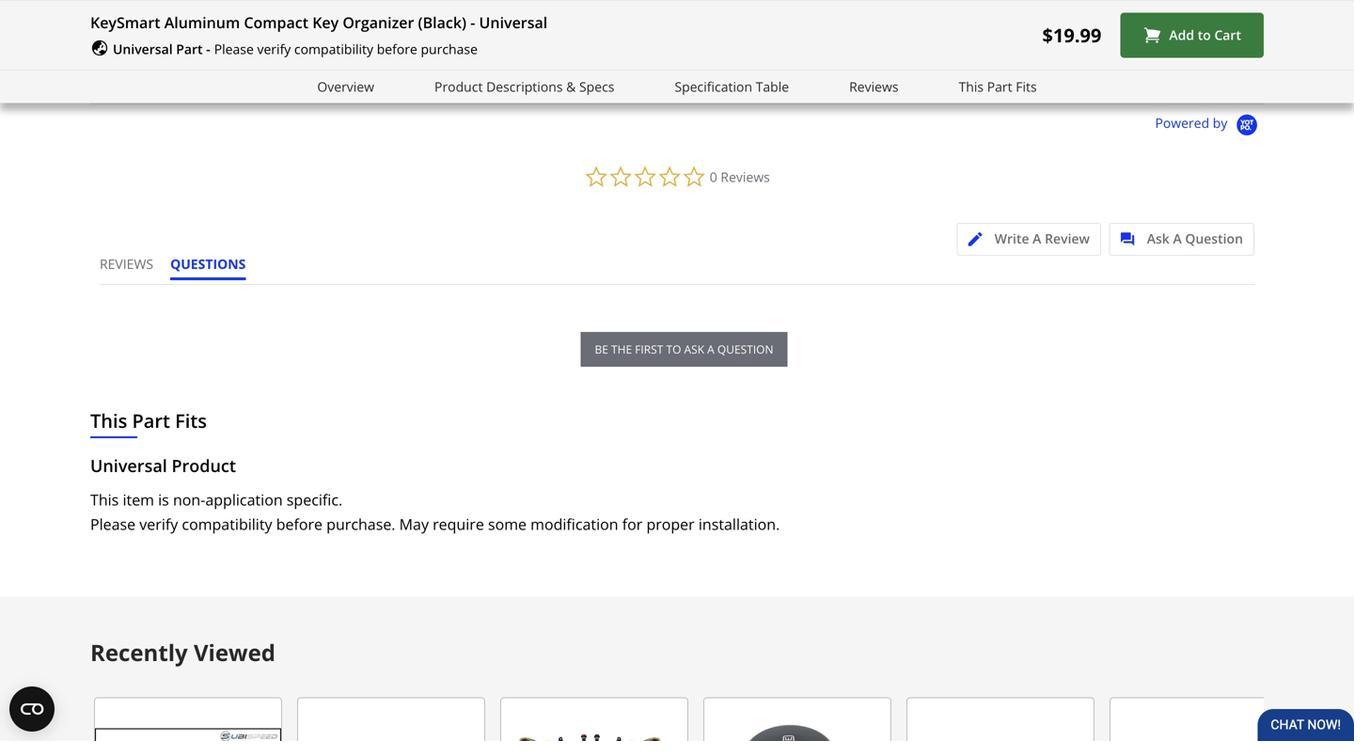 Task type: locate. For each thing, give the bounding box(es) containing it.
before down 'organizer' in the left top of the page
[[377, 40, 417, 58]]

key
[[312, 12, 339, 32]]

to right add
[[1198, 26, 1211, 44]]

fumoto
[[321, 25, 366, 42]]

keysmart aluminum compact key organizer (black) - universal
[[90, 12, 548, 32]]

this part fits up "universal product"
[[90, 408, 207, 434]]

0
[[710, 168, 718, 186]]

0 vertical spatial this part fits
[[959, 77, 1037, 95]]

powered by
[[1156, 114, 1231, 132]]

star image down the tomei
[[141, 44, 155, 58]]

3 star image from the left
[[364, 44, 378, 58]]

0 vertical spatial this
[[959, 77, 984, 95]]

product down purchase
[[435, 77, 483, 95]]

1 vertical spatial part
[[987, 77, 1013, 95]]

6 star image from the left
[[350, 44, 364, 58]]

product inside product descriptions & specs link
[[435, 77, 483, 95]]

tomei expreme ti titanium cat-back... link
[[141, 0, 360, 42]]

a for ask
[[1173, 229, 1182, 247]]

star image down quick
[[364, 44, 378, 58]]

verify down "compact"
[[257, 40, 291, 58]]

descriptions
[[486, 77, 563, 95]]

a for write
[[1033, 229, 1042, 247]]

open widget image
[[9, 687, 55, 732]]

12 total reviews element
[[141, 42, 292, 58], [1042, 42, 1193, 58]]

some
[[488, 514, 527, 534]]

reviews down olm
[[850, 77, 899, 95]]

this part fits
[[959, 77, 1037, 95], [90, 408, 207, 434]]

0 vertical spatial universal
[[479, 12, 548, 32]]

1 vertical spatial please
[[90, 514, 136, 534]]

0 horizontal spatial to
[[666, 341, 681, 357]]

0 vertical spatial fits
[[1016, 77, 1037, 95]]

2 vertical spatial part
[[132, 408, 170, 434]]

verify
[[257, 40, 291, 58], [140, 514, 178, 534]]

subaru oem oil filter - 2015-2024...
[[502, 25, 704, 42]]

be the first to ask a question
[[595, 341, 774, 357]]

1 horizontal spatial reviews
[[850, 77, 899, 95]]

- right (black)
[[471, 12, 475, 32]]

oil left drain
[[446, 25, 462, 42]]

universal up "item"
[[90, 454, 167, 477]]

1 horizontal spatial a
[[1173, 229, 1182, 247]]

tomei
[[141, 25, 176, 42]]

jdm right facelift
[[1330, 25, 1353, 42]]

please
[[214, 40, 254, 58], [90, 514, 136, 534]]

(12) right $19.99
[[1113, 42, 1133, 58]]

fits
[[1016, 77, 1037, 95], [175, 408, 207, 434]]

oil right oem
[[576, 25, 592, 42]]

back...
[[323, 25, 360, 42]]

universal down keysmart
[[113, 40, 173, 58]]

1 star image from the left
[[155, 44, 169, 58]]

1 (12) from the left
[[212, 42, 231, 58]]

compatibility
[[294, 40, 373, 58], [182, 514, 272, 534]]

product up non- at bottom
[[172, 454, 236, 477]]

tab list
[[100, 255, 263, 284]]

universal up product descriptions & specs
[[479, 12, 548, 32]]

0 horizontal spatial oil
[[446, 25, 462, 42]]

1 horizontal spatial part
[[176, 40, 203, 58]]

fits down gate...
[[1016, 77, 1037, 95]]

1 vertical spatial universal
[[113, 40, 173, 58]]

0 horizontal spatial compatibility
[[182, 514, 272, 534]]

fits up "universal product"
[[175, 408, 207, 434]]

reviews right "0"
[[721, 168, 770, 186]]

this part fits down the lift
[[959, 77, 1037, 95]]

write no frame image
[[969, 232, 992, 246]]

n/a
[[1042, 25, 1064, 42]]

2 vertical spatial this
[[90, 490, 119, 510]]

2 horizontal spatial part
[[987, 77, 1013, 95]]

before
[[377, 40, 417, 58], [276, 514, 323, 534]]

verify down is
[[140, 514, 178, 534]]

0 horizontal spatial jdm
[[892, 25, 915, 42]]

tomei expreme ti titanium cat-back...
[[141, 25, 360, 42]]

0 vertical spatial before
[[377, 40, 417, 58]]

ask a question button
[[1110, 223, 1255, 256]]

0 horizontal spatial fits
[[175, 408, 207, 434]]

2 vertical spatial universal
[[90, 454, 167, 477]]

universal product
[[90, 454, 236, 477]]

subispeed facelift jdm 
[[1223, 25, 1355, 42]]

1 horizontal spatial please
[[214, 40, 254, 58]]

1 horizontal spatial this part fits
[[959, 77, 1037, 95]]

(12) for tomei expreme ti titanium cat-back...
[[212, 42, 231, 58]]

reviews
[[100, 255, 153, 273]]

specification table
[[675, 77, 789, 95]]

1 vertical spatial before
[[276, 514, 323, 534]]

non-
[[173, 490, 205, 510]]

0 horizontal spatial reviews
[[721, 168, 770, 186]]

1 horizontal spatial fits
[[1016, 77, 1037, 95]]

a right "write"
[[1033, 229, 1042, 247]]

0 vertical spatial to
[[1198, 26, 1211, 44]]

0 horizontal spatial -
[[206, 40, 210, 58]]

oil inside "link"
[[576, 25, 592, 42]]

ask
[[684, 341, 705, 357]]

1 vertical spatial to
[[666, 341, 681, 357]]

may
[[399, 514, 429, 534]]

0 vertical spatial product
[[435, 77, 483, 95]]

1 horizontal spatial jdm
[[1330, 25, 1353, 42]]

compatibility down key
[[294, 40, 373, 58]]

0 vertical spatial please
[[214, 40, 254, 58]]

oil
[[446, 25, 462, 42], [576, 25, 592, 42]]

(12)
[[212, 42, 231, 58], [1113, 42, 1133, 58]]

a inside ask a question dropdown button
[[1173, 229, 1182, 247]]

1 horizontal spatial compatibility
[[294, 40, 373, 58]]

1 vertical spatial this part fits
[[90, 408, 207, 434]]

powered by link
[[1156, 114, 1264, 137]]

2015-
[[634, 25, 666, 42]]

to left ask
[[666, 341, 681, 357]]

product
[[435, 77, 483, 95], [172, 454, 236, 477]]

- right filter
[[627, 25, 631, 42]]

specific.
[[287, 490, 343, 510]]

1 vertical spatial compatibility
[[182, 514, 272, 534]]

0 horizontal spatial verify
[[140, 514, 178, 534]]

0 vertical spatial part
[[176, 40, 203, 58]]

2 a from the left
[[1173, 229, 1182, 247]]

(7)
[[392, 42, 405, 58]]

star image
[[141, 44, 155, 58], [321, 44, 335, 58], [364, 44, 378, 58], [1223, 44, 1237, 58]]

is
[[158, 490, 169, 510]]

star image down the back...
[[321, 44, 335, 58]]

0 horizontal spatial this part fits
[[90, 408, 207, 434]]

1 12 total reviews element from the left
[[141, 42, 292, 58]]

1 star image from the left
[[141, 44, 155, 58]]

write
[[995, 229, 1030, 247]]

a inside the write a review dropdown button
[[1033, 229, 1042, 247]]

0 horizontal spatial before
[[276, 514, 323, 534]]

(12) left ti
[[212, 42, 231, 58]]

this up "universal product"
[[90, 408, 127, 434]]

2 star image from the left
[[169, 44, 183, 58]]

please inside this item is non-application specific. please verify compatibility before purchase. may require some modification for proper installation.
[[90, 514, 136, 534]]

installation.
[[699, 514, 780, 534]]

0 vertical spatial reviews
[[850, 77, 899, 95]]

jdm
[[892, 25, 915, 42], [1330, 25, 1353, 42]]

product descriptions & specs link
[[435, 76, 615, 97]]

1 horizontal spatial (12)
[[1113, 42, 1133, 58]]

before down specific.
[[276, 514, 323, 534]]

this inside this item is non-application specific. please verify compatibility before purchase. may require some modification for proper installation.
[[90, 490, 119, 510]]

part up "universal product"
[[132, 408, 170, 434]]

0 vertical spatial verify
[[257, 40, 291, 58]]

questions
[[170, 255, 246, 273]]

gate...
[[1020, 25, 1057, 42]]

jdm right olm
[[892, 25, 915, 42]]

item
[[123, 490, 154, 510]]

4 star image from the left
[[1223, 44, 1237, 58]]

add to cart
[[1170, 26, 1242, 44]]

ask
[[1147, 229, 1170, 247]]

star image
[[155, 44, 169, 58], [169, 44, 183, 58], [183, 44, 198, 58], [198, 44, 212, 58], [335, 44, 350, 58], [350, 44, 364, 58], [378, 44, 392, 58]]

0 horizontal spatial please
[[90, 514, 136, 534]]

1 horizontal spatial -
[[471, 12, 475, 32]]

valve...
[[499, 25, 539, 42]]

this left "item"
[[90, 490, 119, 510]]

aluminum
[[164, 12, 240, 32]]

ti
[[234, 25, 244, 42]]

add
[[1170, 26, 1195, 44]]

2 12 total reviews element from the left
[[1042, 42, 1193, 58]]

titanium
[[247, 25, 297, 42]]

a right ask
[[1173, 229, 1182, 247]]

compatibility down application in the bottom of the page
[[182, 514, 272, 534]]

part down the lift
[[987, 77, 1013, 95]]

star image down cart
[[1223, 44, 1237, 58]]

2 (12) from the left
[[1113, 42, 1133, 58]]

5 star image from the left
[[335, 44, 350, 58]]

1 horizontal spatial verify
[[257, 40, 291, 58]]

2 oil from the left
[[576, 25, 592, 42]]

12 total reviews element for tomei expreme ti titanium cat-back...
[[141, 42, 292, 58]]

7 star image from the left
[[378, 44, 392, 58]]

1 vertical spatial verify
[[140, 514, 178, 534]]

- down aluminum
[[206, 40, 210, 58]]

1 horizontal spatial 12 total reviews element
[[1042, 42, 1193, 58]]

0 horizontal spatial 12 total reviews element
[[141, 42, 292, 58]]

recently
[[90, 637, 188, 668]]

1 a from the left
[[1033, 229, 1042, 247]]

2 jdm from the left
[[1330, 25, 1353, 42]]

(12) for n/a
[[1113, 42, 1133, 58]]

1 oil from the left
[[446, 25, 462, 42]]

organizer
[[343, 12, 414, 32]]

1 horizontal spatial to
[[1198, 26, 1211, 44]]

part down aluminum
[[176, 40, 203, 58]]

a
[[1033, 229, 1042, 247], [1173, 229, 1182, 247]]

-
[[471, 12, 475, 32], [627, 25, 631, 42], [206, 40, 210, 58]]

1 horizontal spatial oil
[[576, 25, 592, 42]]

before inside this item is non-application specific. please verify compatibility before purchase. may require some modification for proper installation.
[[276, 514, 323, 534]]

1 vertical spatial product
[[172, 454, 236, 477]]

1 vertical spatial this
[[90, 408, 127, 434]]

overview
[[317, 77, 374, 95]]

2 horizontal spatial -
[[627, 25, 631, 42]]

0 horizontal spatial a
[[1033, 229, 1042, 247]]

first
[[635, 341, 663, 357]]

1 horizontal spatial product
[[435, 77, 483, 95]]

this down olm jdm precision led lift gate...
[[959, 77, 984, 95]]

12 total reviews element for n/a
[[1042, 42, 1193, 58]]

0 horizontal spatial (12)
[[212, 42, 231, 58]]

0 horizontal spatial part
[[132, 408, 170, 434]]



Task type: vqa. For each thing, say whether or not it's contained in the screenshot.
Facelift
yes



Task type: describe. For each thing, give the bounding box(es) containing it.
facelift
[[1286, 25, 1327, 42]]

proper
[[647, 514, 695, 534]]

cat-
[[300, 25, 323, 42]]

powered
[[1156, 114, 1210, 132]]

(black)
[[418, 12, 467, 32]]

add to cart button
[[1121, 13, 1264, 58]]

universal part - please verify compatibility before purchase
[[113, 40, 478, 58]]

olm jdm precision led lift gate...
[[862, 25, 1057, 42]]

1 vertical spatial fits
[[175, 408, 207, 434]]

universal for universal part - please verify compatibility before purchase
[[113, 40, 173, 58]]

specs
[[579, 77, 615, 95]]

0 reviews
[[710, 168, 770, 186]]

be
[[595, 341, 608, 357]]

this item is non-application specific. please verify compatibility before purchase. may require some modification for proper installation.
[[90, 490, 780, 534]]

subaru oem oil filter - 2015-2024... link
[[502, 0, 704, 42]]

drain
[[465, 25, 496, 42]]

to inside add to cart button
[[1198, 26, 1211, 44]]

1 jdm from the left
[[892, 25, 915, 42]]

fumoto quick engine oil drain valve... link
[[321, 0, 539, 42]]

2024...
[[666, 25, 704, 42]]

&
[[566, 77, 576, 95]]

3 star image from the left
[[183, 44, 198, 58]]

led
[[974, 25, 996, 42]]

application
[[205, 490, 283, 510]]

viewed
[[194, 637, 276, 668]]

write a review button
[[957, 223, 1101, 256]]

dialog image
[[1121, 232, 1144, 246]]

subaru
[[502, 25, 543, 42]]

tab list containing reviews
[[100, 255, 263, 284]]

engine
[[404, 25, 443, 42]]

0 vertical spatial compatibility
[[294, 40, 373, 58]]

keysmart
[[90, 12, 160, 32]]

filter
[[595, 25, 624, 42]]

recently viewed
[[90, 637, 276, 668]]

0 horizontal spatial product
[[172, 454, 236, 477]]

table
[[756, 77, 789, 95]]

- inside "link"
[[627, 25, 631, 42]]

1 vertical spatial reviews
[[721, 168, 770, 186]]

the
[[611, 341, 632, 357]]

compatibility inside this item is non-application specific. please verify compatibility before purchase. may require some modification for proper installation.
[[182, 514, 272, 534]]

expreme
[[180, 25, 230, 42]]

2 star image from the left
[[321, 44, 335, 58]]

cart
[[1215, 26, 1242, 44]]

olm jdm precision led lift gate... link
[[862, 0, 1057, 42]]

lift
[[999, 25, 1017, 42]]

require
[[433, 514, 484, 534]]

overview link
[[317, 76, 374, 97]]

verify inside this item is non-application specific. please verify compatibility before purchase. may require some modification for proper installation.
[[140, 514, 178, 534]]

quick
[[369, 25, 401, 42]]

question
[[1186, 229, 1244, 247]]

n/a link
[[1042, 0, 1193, 42]]

write a review
[[995, 229, 1090, 247]]

oem
[[546, 25, 573, 42]]

reviews link
[[850, 76, 899, 97]]

product descriptions & specs
[[435, 77, 615, 95]]

universal for universal product
[[90, 454, 167, 477]]

purchase
[[421, 40, 478, 58]]

specification
[[675, 77, 753, 95]]

subispeed facelift jdm link
[[1223, 0, 1355, 42]]

$19.99
[[1043, 22, 1102, 48]]

compact
[[244, 12, 309, 32]]

ask a question
[[1147, 229, 1244, 247]]

1 horizontal spatial before
[[377, 40, 417, 58]]

specification table link
[[675, 76, 789, 97]]

to inside be the first to ask a question button
[[666, 341, 681, 357]]

review
[[1045, 229, 1090, 247]]

this part fits link
[[959, 76, 1037, 97]]

a
[[708, 341, 715, 357]]

question
[[718, 341, 774, 357]]

2 total reviews element
[[1223, 42, 1355, 58]]

olm
[[862, 25, 889, 42]]

be the first to ask a question button
[[581, 332, 788, 367]]

purchase.
[[327, 514, 396, 534]]

subispeed
[[1223, 25, 1283, 42]]

modification
[[531, 514, 619, 534]]

for
[[622, 514, 643, 534]]

by
[[1213, 114, 1228, 132]]

precision
[[919, 25, 970, 42]]

7 total reviews element
[[321, 42, 472, 58]]

fumoto quick engine oil drain valve...
[[321, 25, 539, 42]]

4 star image from the left
[[198, 44, 212, 58]]



